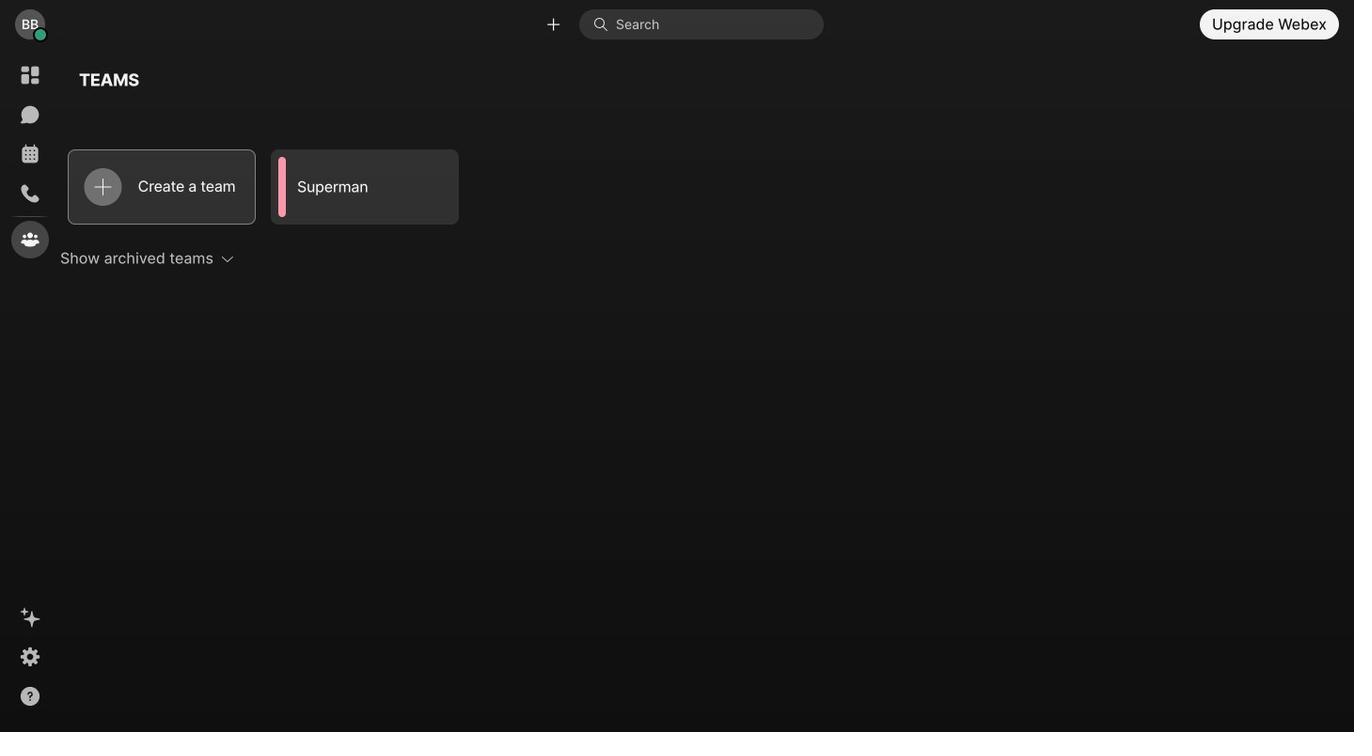 Task type: vqa. For each thing, say whether or not it's contained in the screenshot.
show archived teams icon
yes



Task type: describe. For each thing, give the bounding box(es) containing it.
teams list list
[[60, 142, 1324, 232]]



Task type: locate. For each thing, give the bounding box(es) containing it.
navigation
[[0, 49, 60, 733]]

create new team image
[[95, 179, 112, 196]]

show archived teams image
[[221, 252, 234, 265]]

webex tab list
[[11, 56, 49, 259]]



